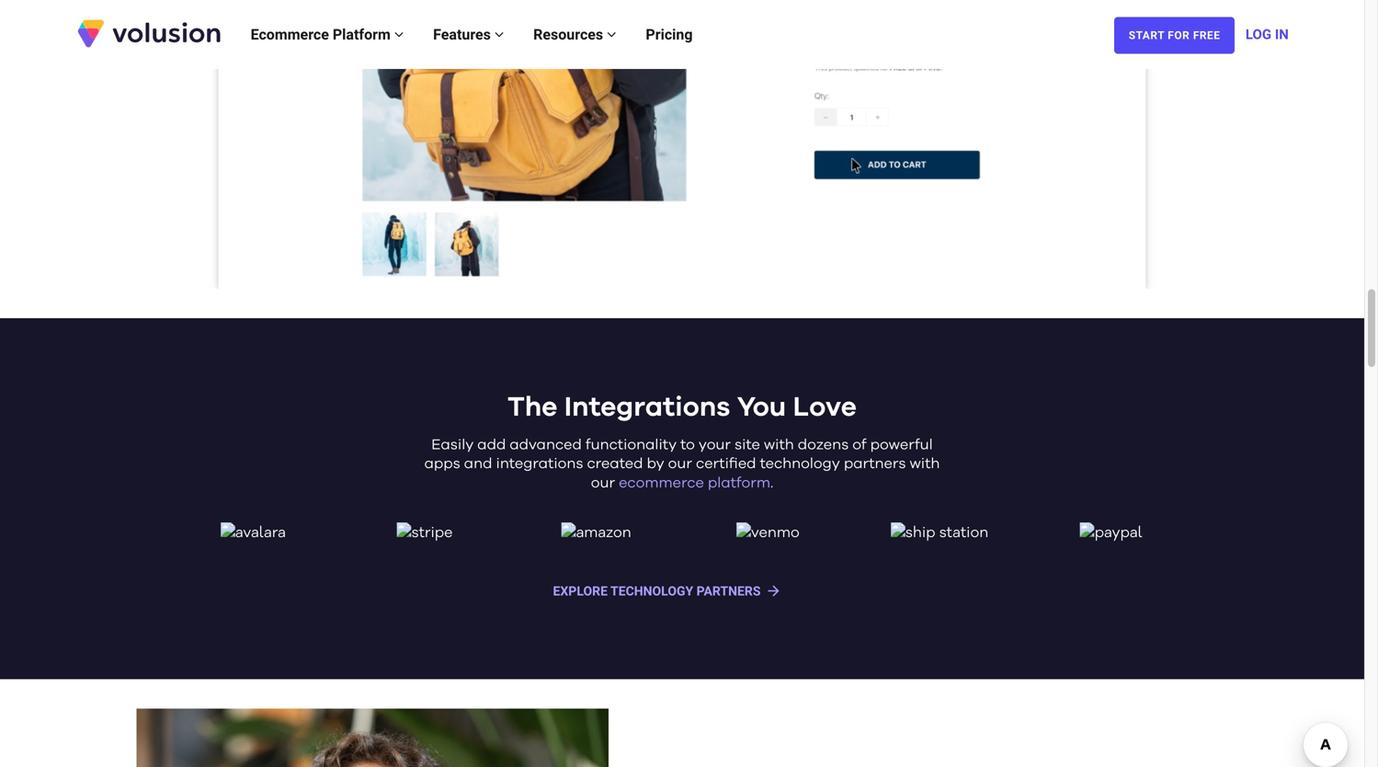 Task type: vqa. For each thing, say whether or not it's contained in the screenshot.
Mar
no



Task type: locate. For each thing, give the bounding box(es) containing it.
ecommerce platform .
[[619, 476, 774, 491]]

arrow_forward
[[766, 583, 782, 599]]

0 horizontal spatial our
[[591, 476, 615, 491]]

ecommerce
[[619, 476, 704, 491]]

easily
[[432, 438, 474, 452]]

the integrations you love
[[508, 394, 857, 421]]

log in
[[1246, 26, 1289, 42]]

free
[[1194, 29, 1221, 42]]

stripe image
[[397, 523, 453, 545]]

our
[[668, 457, 693, 471], [591, 476, 615, 491]]

1 horizontal spatial with
[[910, 457, 940, 471]]

resources
[[534, 26, 607, 43]]

angle down image left resources
[[495, 27, 504, 42]]

angle down image inside features link
[[495, 27, 504, 42]]

ship station image
[[891, 523, 989, 545]]

2 angle down image from the left
[[607, 27, 617, 42]]

1 vertical spatial our
[[591, 476, 615, 491]]

angle down image left 'pricing'
[[607, 27, 617, 42]]

1 vertical spatial with
[[910, 457, 940, 471]]

functionality
[[586, 438, 677, 452]]

site
[[735, 438, 760, 452]]

integrations
[[564, 394, 731, 421]]

1 angle down image from the left
[[495, 27, 504, 42]]

angle down image
[[495, 27, 504, 42], [607, 27, 617, 42]]

features link
[[419, 7, 519, 62]]

advanced
[[510, 438, 582, 452]]

0 vertical spatial with
[[764, 438, 794, 452]]

pricing
[[646, 26, 693, 43]]

explore
[[553, 584, 608, 599]]

features
[[433, 26, 495, 43]]

explore technology partners arrow_forward
[[553, 583, 782, 599]]

video element
[[218, 0, 1147, 289]]

by
[[647, 457, 665, 471]]

ecommerce
[[251, 26, 329, 43]]

the
[[508, 394, 558, 421]]

angle down image inside 'resources' link
[[607, 27, 617, 42]]

with down powerful
[[910, 457, 940, 471]]

0 horizontal spatial angle down image
[[495, 27, 504, 42]]

with
[[764, 438, 794, 452], [910, 457, 940, 471]]

log in link
[[1246, 7, 1289, 62]]

your
[[699, 438, 731, 452]]

1 horizontal spatial angle down image
[[607, 27, 617, 42]]

with up technology at right bottom
[[764, 438, 794, 452]]

easily add advanced functionality to your site with dozens of powerful apps and integrations created by our certified technology partners with our
[[425, 438, 940, 491]]

angle down image
[[394, 27, 404, 42]]

partners
[[697, 584, 761, 599]]

our down created
[[591, 476, 615, 491]]

1 horizontal spatial our
[[668, 457, 693, 471]]

you
[[737, 394, 787, 421]]

.
[[771, 476, 774, 491]]

certified
[[696, 457, 757, 471]]

our down to
[[668, 457, 693, 471]]

dozens
[[798, 438, 849, 452]]



Task type: describe. For each thing, give the bounding box(es) containing it.
and
[[464, 457, 493, 471]]

pricing link
[[631, 7, 708, 62]]

platform
[[708, 476, 771, 491]]

ecommerce platform link
[[619, 476, 771, 491]]

customer services image
[[136, 709, 609, 767]]

ecommerce platform
[[251, 26, 394, 43]]

in
[[1276, 26, 1289, 42]]

created
[[587, 457, 643, 471]]

for
[[1168, 29, 1190, 42]]

ecommerce platform link
[[236, 7, 419, 62]]

of
[[853, 438, 867, 452]]

amazon image
[[562, 523, 632, 545]]

start for free link
[[1115, 17, 1235, 54]]

paypal image
[[1080, 523, 1143, 545]]

volusion logo image
[[76, 18, 223, 49]]

resources link
[[519, 7, 631, 62]]

0 vertical spatial our
[[668, 457, 693, 471]]

technology
[[611, 584, 694, 599]]

to
[[681, 438, 695, 452]]

log
[[1246, 26, 1272, 42]]

angle down image for resources
[[607, 27, 617, 42]]

powerful
[[871, 438, 933, 452]]

angle down image for features
[[495, 27, 504, 42]]

apps
[[425, 457, 461, 471]]

integrations
[[496, 457, 584, 471]]

venmo image
[[737, 523, 800, 545]]

love
[[793, 394, 857, 421]]

0 horizontal spatial with
[[764, 438, 794, 452]]

platform
[[333, 26, 391, 43]]

start for free
[[1129, 29, 1221, 42]]

partners
[[844, 457, 906, 471]]

avalara image
[[221, 523, 286, 545]]

start
[[1129, 29, 1165, 42]]

add
[[478, 438, 506, 452]]

technology
[[760, 457, 840, 471]]



